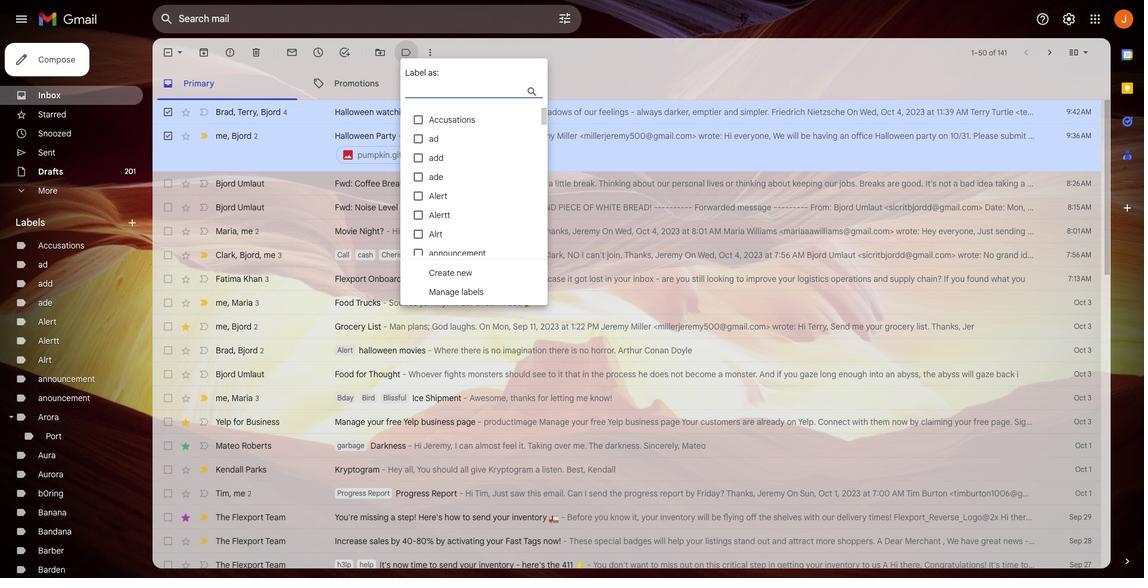 Task type: vqa. For each thing, say whether or not it's contained in the screenshot.
horror.
yes



Task type: describe. For each thing, give the bounding box(es) containing it.
to right seems
[[444, 178, 452, 189]]

the left 'process'
[[592, 369, 604, 380]]

sep for sep 29
[[1070, 513, 1083, 522]]

1 vertical spatial everyone,
[[939, 226, 976, 237]]

1 horizontal spatial ad
[[429, 134, 439, 144]]

hi inside cell
[[725, 131, 732, 141]]

1 me , bjord 2 from the top
[[216, 130, 258, 141]]

1 horizontal spatial on
[[787, 417, 797, 427]]

wrote: down "good."
[[897, 226, 920, 237]]

food for food trucks
[[335, 297, 354, 308]]

ade inside the labels navigation
[[38, 297, 52, 308]]

3 row from the top
[[153, 172, 1132, 196]]

bread!
[[624, 202, 652, 213]]

1 horizontal spatial all
[[492, 178, 500, 189]]

7:13 am
[[1069, 274, 1092, 283]]

to right see
[[549, 369, 556, 380]]

bjord umlaut for food for thought
[[216, 369, 265, 380]]

snooze image
[[312, 47, 324, 58]]

your right getting
[[806, 560, 823, 571]]

2 vertical spatial this
[[707, 560, 720, 571]]

0 horizontal spatial it
[[501, 297, 506, 308]]

wrote: left terry,
[[773, 321, 796, 332]]

2 inside brad , bjord 2
[[260, 346, 264, 355]]

0 horizontal spatial idea
[[977, 178, 994, 189]]

hey,
[[438, 274, 454, 284]]

3 inside fatima khan 3
[[265, 275, 269, 283]]

1 horizontal spatial send
[[473, 512, 491, 523]]

sep 29
[[1070, 513, 1092, 522]]

1 vertical spatial you
[[593, 560, 607, 571]]

1 horizontal spatial ade
[[429, 172, 443, 182]]

umlaut for food for thought - whoever fights monsters should see to it that in the process he does not become a monster. and if you gaze long enough into an abyss, the abyss will gaze back i
[[238, 369, 265, 380]]

critical
[[723, 560, 748, 571]]

1 vertical spatial just
[[492, 488, 508, 499]]

almost
[[475, 441, 501, 451]]

2 vertical spatial it
[[558, 369, 563, 380]]

2 mateo from the left
[[682, 441, 706, 451]]

then.
[[1109, 178, 1128, 189]]

1 page from the left
[[457, 417, 476, 427]]

our left personal
[[657, 178, 670, 189]]

1 vertical spatial <millerjeremy500@gmail.com>
[[654, 321, 771, 332]]

labels heading
[[16, 217, 126, 229]]

are right inbox
[[662, 274, 674, 284]]

to right how
[[463, 512, 470, 523]]

0 vertical spatial we
[[773, 131, 785, 141]]

0 vertical spatial send
[[589, 488, 608, 499]]

your
[[458, 202, 480, 213]]

0 vertical spatial out
[[758, 536, 770, 547]]

feelings
[[599, 107, 629, 117]]

me up yelp for business at the left of the page
[[216, 393, 228, 403]]

the flexport team for you're missing a step! here's how to send your inventory
[[216, 512, 286, 523]]

promotions tab
[[303, 67, 454, 100]]

been
[[502, 178, 521, 189]]

he
[[639, 369, 648, 380]]

1 vertical spatial jeremy,
[[1110, 488, 1139, 499]]

will down friedrich
[[787, 131, 799, 141]]

1 horizontal spatial accusations
[[429, 114, 475, 125]]

the for sep 28
[[216, 536, 230, 547]]

28
[[1084, 537, 1092, 546]]

mirage
[[437, 250, 460, 259]]

2 there from the left
[[549, 345, 569, 356]]

for left thought
[[356, 369, 367, 380]]

invitation
[[1066, 226, 1100, 237]]

jobs.
[[840, 178, 858, 189]]

0 vertical spatial a
[[877, 536, 883, 547]]

1 is from the left
[[483, 345, 489, 356]]

29
[[1084, 513, 1092, 522]]

chain?
[[917, 274, 942, 284]]

thanks, right join.
[[625, 250, 654, 261]]

wrote: up ema
[[1121, 107, 1145, 117]]

grocery list - man plans; god laughs. on mon, sep 11, 2023 at 1:22 pm jeremy miller <millerjeremy500@gmail.com> wrote: hi terry, send me your grocery list. thanks, jer
[[335, 321, 975, 332]]

the for sep 27
[[216, 560, 230, 571]]

1 vertical spatial be
[[438, 226, 447, 237]]

break
[[1028, 178, 1049, 189]]

and left then.
[[1092, 178, 1107, 189]]

1 horizontal spatial a
[[883, 560, 889, 571]]

2 oct 1 from the top
[[1076, 465, 1092, 474]]

in left the case
[[539, 274, 546, 284]]

0 horizontal spatial of
[[574, 107, 582, 117]]

1 horizontal spatial just
[[978, 226, 994, 237]]

2 horizontal spatial it
[[568, 274, 573, 284]]

in right step on the right
[[769, 560, 776, 571]]

h3lp
[[337, 560, 351, 569]]

2023 right 11,
[[541, 321, 559, 332]]

team for you're missing a step! here's how to send your inventory
[[265, 512, 286, 523]]

by right report on the bottom right of page
[[686, 488, 695, 499]]

accusations inside the labels navigation
[[38, 240, 84, 251]]

the left shadows
[[524, 107, 537, 117]]

announcement link
[[38, 374, 95, 385]]

i up kryptogram - hey all, you should all give kryptogram a listen. best, kendall
[[455, 441, 457, 451]]

sep 28
[[1070, 537, 1092, 546]]

your left fast
[[487, 536, 504, 547]]

by right 80%
[[436, 536, 445, 547]]

2023 right 1,
[[842, 488, 861, 499]]

2 page from the left
[[661, 417, 680, 427]]

- before you know it, your inventory will be flying off the shelves with our delivery times! flexport_reverse_logo@2x hi there, don't forget to begin your shi
[[559, 512, 1145, 523]]

2023 right '7,' at the right
[[1053, 202, 1072, 213]]

1 horizontal spatial progress
[[396, 488, 430, 499]]

inventory down shoppers.
[[825, 560, 860, 571]]

0 horizontal spatial help
[[360, 560, 374, 569]]

0 vertical spatial mon,
[[1007, 202, 1026, 213]]

inventory down fast
[[479, 560, 514, 571]]

0 horizontal spatial this
[[528, 488, 541, 499]]

1 vertical spatial should
[[433, 464, 458, 475]]

if
[[944, 274, 949, 284]]

halloween left the party
[[875, 131, 915, 141]]

friendly
[[1035, 226, 1064, 237]]

1 horizontal spatial can
[[496, 226, 510, 237]]

in right that
[[583, 369, 590, 380]]

delete image
[[250, 47, 262, 58]]

thanks, up clark, at the left top of the page
[[542, 226, 571, 237]]

1 horizontal spatial be
[[712, 512, 722, 523]]

411
[[562, 560, 573, 571]]

am inside cell
[[513, 131, 526, 141]]

email
[[517, 274, 537, 284]]

2 me , bjord 2 from the top
[[216, 321, 258, 332]]

on down white
[[602, 226, 614, 237]]

i right then.
[[1130, 178, 1132, 189]]

sep for sep 27
[[1070, 560, 1083, 569]]

will right badges
[[654, 536, 666, 547]]

mark as unread image
[[286, 47, 298, 58]]

getting
[[778, 560, 804, 571]]

wrote: left no
[[958, 250, 982, 261]]

compose
[[38, 54, 75, 65]]

oct 3 for man plans; god laughs. on mon, sep 11, 2023 at 1:22 pm jeremy miller <millerjeremy500@gmail.com> wrote: hi terry, send me your grocery list. thanks, jer
[[1075, 322, 1092, 331]]

0 vertical spatial everyone,
[[734, 131, 772, 141]]

wed, up office
[[860, 107, 879, 117]]

my
[[504, 274, 515, 284]]

1 business from the left
[[421, 417, 455, 427]]

compose button
[[5, 43, 90, 76]]

and
[[760, 369, 775, 380]]

- inside cell
[[399, 131, 402, 141]]

hi left "maria,"
[[392, 226, 400, 237]]

sun,
[[800, 488, 817, 499]]

1 horizontal spatial of
[[990, 48, 996, 57]]

2 horizontal spatial call
[[512, 250, 526, 261]]

me up brad , bjord 2
[[216, 321, 228, 332]]

news
[[1004, 536, 1023, 547]]

if
[[777, 369, 782, 380]]

2023 down 'thoughts'
[[464, 131, 482, 141]]

food for food for thought - whoever fights monsters should see to it that in the process he does not become a monster. and if you gaze long enough into an abyss, the abyss will gaze back i
[[335, 369, 354, 380]]

maria down fatima khan 3
[[232, 297, 253, 308]]

manage for manage labels
[[429, 287, 460, 297]]

our left feelings at right top
[[585, 107, 597, 117]]

0 vertical spatial an
[[840, 131, 850, 141]]

a left bad
[[954, 178, 959, 189]]

inventory down report on the bottom right of page
[[661, 512, 696, 523]]

0 horizontal spatial tim
[[216, 488, 229, 499]]

monsters
[[468, 369, 503, 380]]

umlaut for fwd: noise level - confess to your crimes stale end piece of white bread! ---------- forwarded message --------- from: bjord umlaut <sicritbjordd@gmail.com> date: mon, aug 7, 2023 at 10:58 am subjec
[[238, 202, 265, 213]]

hi right us
[[891, 560, 898, 571]]

2 row from the top
[[153, 124, 1145, 172]]

Search mail text field
[[179, 13, 525, 25]]

are left already
[[743, 417, 755, 427]]

movie
[[335, 226, 358, 237]]

3 yelp from the left
[[608, 417, 624, 427]]

ad inside the labels navigation
[[38, 259, 48, 270]]

1 yelp from the left
[[216, 417, 231, 427]]

jeremy right the pm
[[601, 321, 629, 332]]

1 horizontal spatial terry
[[971, 107, 990, 117]]

halloween for halloween watching movie month! - thoughts are the shadows of our feelings - always darker, emptier and simpler. friedrich nietzsche on wed, oct 4, 2023 at 11:39 am terry turtle <terryturtle85@gmail.com> wrote:
[[335, 107, 374, 117]]

more
[[816, 536, 836, 547]]

row containing fatima khan
[[153, 267, 1102, 291]]

listen.
[[542, 464, 565, 475]]

am right the 11:39
[[957, 107, 969, 117]]

progress
[[625, 488, 658, 499]]

1 vertical spatial mon,
[[493, 321, 511, 332]]

this inside cell
[[1114, 131, 1128, 141]]

2 horizontal spatial now
[[1074, 178, 1090, 189]]

at left 7:00
[[863, 488, 871, 499]]

row containing clark
[[153, 243, 1145, 267]]

costume
[[1048, 131, 1081, 141]]

alert halloween movies - where there is no imagination there is no horror. arthur conan doyle
[[337, 345, 693, 356]]

movies
[[399, 345, 426, 356]]

add inside the labels navigation
[[38, 278, 53, 289]]

1 horizontal spatial an
[[886, 369, 895, 380]]

arthur
[[618, 345, 643, 356]]

at left 11:27
[[485, 131, 492, 141]]

alrt link
[[38, 355, 52, 365]]

3 oct 3 from the top
[[1075, 346, 1092, 355]]

Label-as menu open text field
[[405, 83, 566, 98]]

ad link
[[38, 259, 48, 270]]

🚛 image
[[549, 513, 559, 523]]

to right forget
[[1083, 512, 1091, 523]]

1 horizontal spatial it's
[[926, 178, 937, 189]]

2023 left 8:01
[[661, 226, 680, 237]]

2 about from the left
[[768, 178, 791, 189]]

1 taking from the left
[[523, 178, 547, 189]]

0 vertical spatial i'll
[[428, 226, 436, 237]]

1 vertical spatial <sicritbjordd@gmail.com>
[[858, 250, 956, 261]]

got
[[575, 274, 588, 284]]

a right become on the bottom of page
[[719, 369, 723, 380]]

2 kendall from the left
[[588, 464, 616, 475]]

a left the break
[[1021, 178, 1026, 189]]

having
[[813, 131, 838, 141]]

supply
[[890, 274, 915, 284]]

at left the 11:39
[[927, 107, 935, 117]]

on right party
[[405, 131, 416, 141]]

jeremy down "of"
[[573, 226, 600, 237]]

and left 'simpler.'
[[724, 107, 739, 117]]

0 vertical spatial alrt
[[429, 229, 443, 240]]

am right 7:56
[[793, 250, 805, 261]]

jeremy up the shelves
[[758, 488, 785, 499]]

1 kendall from the left
[[216, 464, 244, 475]]

flexport for sep 29
[[232, 512, 264, 523]]

fast
[[506, 536, 522, 547]]

i left bring?
[[512, 226, 514, 237]]

1 horizontal spatial report
[[432, 488, 457, 499]]

at left 1:22
[[562, 321, 569, 332]]

hi up all,
[[414, 441, 422, 451]]

brad , terry , bjord 4
[[216, 106, 287, 117]]

for left letting
[[538, 393, 549, 404]]

1 vertical spatial all
[[460, 464, 469, 475]]

1 vertical spatial i'll
[[451, 297, 459, 308]]

at left '10:58'
[[1074, 202, 1081, 213]]

am right 8:01
[[709, 226, 722, 237]]

bjord umlaut for fwd: coffee break?
[[216, 178, 265, 189]]

port
[[46, 431, 62, 442]]

11:27
[[494, 131, 511, 141]]

us
[[872, 560, 881, 571]]

clark , bjord , me 3
[[216, 250, 282, 260]]

sent link
[[38, 147, 55, 158]]

sep for sep 28
[[1070, 537, 1083, 546]]

your up the me.
[[572, 417, 589, 427]]

0 vertical spatial should
[[505, 369, 531, 380]]

1 horizontal spatial help
[[668, 536, 685, 547]]

me up clark , bjord , me 3
[[241, 226, 253, 236]]

listings
[[706, 536, 732, 547]]

0 horizontal spatial can
[[459, 441, 473, 451]]

fwd: for fwd: noise level - confess to your crimes stale end piece of white bread! ---------- forwarded message --------- from: bjord umlaut <sicritbjordd@gmail.com> date: mon, aug 7, 2023 at 10:58 am subjec
[[335, 202, 353, 213]]

will right abyss
[[962, 369, 974, 380]]

conference call - hi clark, no i can't join. thanks, jeremy on wed, oct 4, 2023 at 7:56 am bjord umlaut <sicritbjordd@gmail.com> wrote: no grand idea was ever born in a conferenc
[[466, 250, 1145, 261]]

flying
[[724, 512, 744, 523]]

2 gaze from the left
[[976, 369, 995, 380]]

barber link
[[38, 546, 64, 556]]

alert inside alert halloween movies - where there is no imagination there is no horror. arthur conan doyle
[[337, 346, 353, 355]]

report inside the progress report progress report - hi tim, just saw this email. can i send the progress report by friday? thanks, jeremy on sun, oct 1, 2023 at 7:00 am tim burton <timburton1006@gmail.com> wrote: hello jeremy, j
[[368, 489, 390, 498]]

1 row from the top
[[153, 100, 1145, 124]]

onboarding
[[368, 274, 413, 284]]

a left friendly
[[1028, 226, 1033, 237]]

1 horizontal spatial alertt
[[429, 210, 450, 221]]

me up fatima khan 3
[[264, 250, 276, 260]]

no
[[568, 250, 580, 261]]

7,
[[1045, 202, 1051, 213]]

4, down month!
[[454, 131, 461, 141]]

join.
[[607, 250, 623, 261]]

2023 up "improve"
[[744, 250, 763, 261]]

cherish haven
[[382, 250, 429, 259]]

flexport for sep 28
[[232, 536, 264, 547]]

darkness
[[371, 441, 406, 451]]

alrt inside the labels navigation
[[38, 355, 52, 365]]

drafts
[[38, 166, 63, 177]]

1 horizontal spatial idea
[[1021, 250, 1037, 261]]

0 vertical spatial <sicritbjordd@gmail.com>
[[885, 202, 983, 213]]

at left 8:01
[[682, 226, 690, 237]]

are left "good."
[[888, 178, 900, 189]]

and left attract
[[773, 536, 787, 547]]

know
[[611, 512, 631, 523]]

0 horizontal spatial out
[[680, 560, 693, 571]]

to down 80%
[[430, 560, 437, 571]]

2 kryptogram from the left
[[489, 464, 534, 475]]

where
[[434, 345, 459, 356]]

2 time from the left
[[1003, 560, 1019, 571]]

hi left clark, at the left top of the page
[[534, 250, 542, 261]]

send
[[831, 321, 850, 332]]

4 row from the top
[[153, 196, 1145, 219]]

0 horizontal spatial miller
[[557, 131, 578, 141]]

1 kryptogram from the left
[[335, 464, 380, 475]]

born
[[1075, 250, 1093, 261]]

label as:
[[405, 67, 439, 78]]

0 vertical spatial hey
[[922, 226, 937, 237]]

conan
[[645, 345, 669, 356]]

row containing maria
[[153, 219, 1113, 243]]

a left the "listen."
[[536, 464, 540, 475]]

fatima khan 3
[[216, 273, 269, 284]]

your down bird
[[368, 417, 384, 427]]

1 horizontal spatial call
[[415, 274, 430, 284]]

add to tasks image
[[339, 47, 351, 58]]

10 row from the top
[[153, 339, 1102, 362]]

1 horizontal spatial not
[[939, 178, 952, 189]]

little
[[556, 178, 572, 189]]

and left "supply"
[[874, 274, 888, 284]]

does
[[650, 369, 669, 380]]

2 is from the left
[[572, 345, 577, 356]]

0 vertical spatial you
[[417, 464, 431, 475]]

1 vertical spatial miller
[[631, 321, 652, 332]]

awesome,
[[470, 393, 508, 404]]

2 horizontal spatial it's
[[989, 560, 1000, 571]]

your left grocery
[[866, 321, 883, 332]]

bjord umlaut for fwd: noise level
[[216, 202, 265, 213]]

halloween
[[359, 345, 397, 356]]

great
[[982, 536, 1002, 547]]

0 vertical spatial be
[[801, 131, 811, 141]]

submit
[[1001, 131, 1027, 141]]

thanks, left jer
[[932, 321, 961, 332]]

stand
[[734, 536, 756, 547]]

inventory up tags
[[512, 512, 547, 523]]

row containing yelp for business
[[153, 410, 1102, 434]]

back
[[997, 369, 1015, 380]]

white
[[596, 202, 621, 213]]

flexport for sep 27
[[232, 560, 264, 571]]

wed, down 8:01
[[698, 250, 717, 261]]

a left conferenc
[[1104, 250, 1108, 261]]

what
[[474, 226, 494, 237]]

1 vertical spatial with
[[804, 512, 820, 523]]

1 horizontal spatial add
[[429, 153, 444, 163]]

our left jobs.
[[825, 178, 838, 189]]

- sounds yummy! i'll def check it out!
[[381, 297, 525, 308]]

1 horizontal spatial tim
[[907, 488, 920, 499]]

the left 411
[[548, 560, 560, 571]]

in right lost
[[606, 274, 612, 284]]

0 horizontal spatial send
[[439, 560, 458, 571]]

0 horizontal spatial not
[[671, 369, 684, 380]]

was
[[1040, 250, 1054, 261]]

0 horizontal spatial on
[[695, 560, 704, 571]]

i
[[1017, 369, 1019, 380]]

party
[[917, 131, 937, 141]]

thinking
[[736, 178, 766, 189]]

labels navigation
[[0, 38, 153, 578]]

miss
[[661, 560, 678, 571]]

cell inside row
[[335, 130, 1145, 166]]

maria down fwd: noise level - confess to your crimes stale end piece of white bread! ---------- forwarded message --------- from: bjord umlaut <sicritbjordd@gmail.com> date: mon, aug 7, 2023 at 10:58 am subjec
[[724, 226, 745, 237]]

conference
[[466, 250, 510, 261]]

are right 'thoughts'
[[510, 107, 522, 117]]



Task type: locate. For each thing, give the bounding box(es) containing it.
0 horizontal spatial alrt
[[38, 355, 52, 365]]

1 brad from the top
[[216, 106, 234, 117]]

barden
[[38, 565, 65, 575]]

1 vertical spatial a
[[883, 560, 889, 571]]

thought
[[369, 369, 401, 380]]

me down "fatima"
[[216, 297, 228, 308]]

1 mateo from the left
[[216, 441, 240, 451]]

1 vertical spatial accusations
[[38, 240, 84, 251]]

14 row from the top
[[153, 434, 1102, 458]]

jeremy down shadows
[[527, 131, 555, 141]]

0 vertical spatial just
[[978, 226, 994, 237]]

food left trucks on the bottom
[[335, 297, 354, 308]]

your up fast
[[493, 512, 510, 523]]

1 the flexport team from the top
[[216, 512, 286, 523]]

so
[[1126, 560, 1135, 571]]

or
[[726, 178, 734, 189]]

me left we've
[[454, 178, 466, 189]]

halloween for halloween party - on wed, oct 4, 2023 at 11:27 am jeremy miller <millerjeremy500@gmail.com> wrote: hi everyone, we will be having an office halloween party on 10/31. please submit your costume ideas in this ema
[[335, 131, 374, 141]]

0 vertical spatial food
[[335, 297, 354, 308]]

tab list containing primary
[[153, 67, 1111, 100]]

1 vertical spatial idea
[[1021, 250, 1037, 261]]

0 horizontal spatial mon,
[[493, 321, 511, 332]]

progress down all,
[[396, 488, 430, 499]]

0 horizontal spatial terry
[[238, 106, 257, 117]]

1 vertical spatial alert
[[38, 317, 56, 327]]

this
[[1114, 131, 1128, 141], [528, 488, 541, 499], [707, 560, 720, 571]]

ade link
[[38, 297, 52, 308]]

blissful
[[383, 393, 407, 402]]

primary tab
[[153, 67, 302, 100]]

mateo
[[216, 441, 240, 451], [682, 441, 706, 451]]

fwd: left coffee
[[335, 178, 353, 189]]

there right where
[[461, 345, 481, 356]]

business down shipment
[[421, 417, 455, 427]]

me down brad , terry , bjord 4
[[216, 130, 228, 141]]

3 oct 1 from the top
[[1076, 489, 1092, 498]]

case
[[548, 274, 566, 284]]

page up 'almost'
[[457, 417, 476, 427]]

2 team from the top
[[265, 536, 286, 547]]

1 there from the left
[[461, 345, 481, 356]]

2023 up the party
[[906, 107, 925, 117]]

accusations down the labels heading at left top
[[38, 240, 84, 251]]

1 vertical spatial hey
[[388, 464, 403, 475]]

1 horizontal spatial no
[[580, 345, 589, 356]]

your left "listings"
[[687, 536, 704, 547]]

1 no from the left
[[491, 345, 501, 356]]

1
[[972, 48, 974, 57], [1090, 441, 1092, 450], [1090, 465, 1092, 474], [1090, 489, 1092, 498]]

0 vertical spatial with
[[853, 417, 869, 427]]

with down sun,
[[804, 512, 820, 523]]

2 vertical spatial be
[[712, 512, 722, 523]]

tim,
[[475, 488, 491, 499]]

main content
[[153, 38, 1145, 578]]

it left got at the top of page
[[568, 274, 573, 284]]

now
[[1074, 178, 1090, 189], [892, 417, 908, 427], [393, 560, 409, 571]]

3 team from the top
[[265, 560, 286, 571]]

list
[[368, 321, 381, 332]]

0 vertical spatial brad
[[216, 106, 234, 117]]

13 row from the top
[[153, 410, 1102, 434]]

1 horizontal spatial manage
[[429, 287, 460, 297]]

yelp down the ice
[[404, 417, 419, 427]]

older image
[[1045, 47, 1056, 58]]

cell
[[335, 130, 1145, 166]]

0 vertical spatial announcement
[[429, 248, 486, 259]]

personal
[[672, 178, 705, 189]]

me , bjord 2 up brad , bjord 2
[[216, 321, 258, 332]]

you left don't
[[593, 560, 607, 571]]

this left ema
[[1114, 131, 1128, 141]]

not left bad
[[939, 178, 952, 189]]

process
[[606, 369, 637, 380]]

3 bjord umlaut from the top
[[216, 369, 265, 380]]

<sicritbjordd@gmail.com> up "supply"
[[858, 250, 956, 261]]

support image
[[1036, 12, 1050, 26]]

5 row from the top
[[153, 219, 1113, 243]]

0 vertical spatial <millerjeremy500@gmail.com>
[[580, 131, 697, 141]]

an left office
[[840, 131, 850, 141]]

promotions
[[334, 78, 379, 89]]

labels
[[16, 217, 45, 229]]

2 horizontal spatial alert
[[429, 191, 448, 202]]

yelp.
[[799, 417, 816, 427]]

1 free from the left
[[386, 417, 402, 427]]

2 no from the left
[[580, 345, 589, 356]]

0 horizontal spatial begin
[[1031, 560, 1053, 571]]

there up that
[[549, 345, 569, 356]]

nietzsche
[[808, 107, 845, 117]]

1 horizontal spatial free
[[591, 417, 606, 427]]

kryptogram down feel
[[489, 464, 534, 475]]

1 horizontal spatial i'll
[[451, 297, 459, 308]]

ever
[[1056, 250, 1073, 261]]

there, for congratulations!
[[900, 560, 923, 571]]

1 horizontal spatial announcement
[[429, 248, 486, 259]]

out
[[758, 536, 770, 547], [680, 560, 693, 571]]

ad up add link
[[38, 259, 48, 270]]

0 horizontal spatial no
[[491, 345, 501, 356]]

1 horizontal spatial time
[[1003, 560, 1019, 571]]

1 horizontal spatial mateo
[[682, 441, 706, 451]]

what
[[992, 274, 1010, 284]]

level
[[378, 202, 398, 213]]

the flexport team for increase sales by 40-80% by activating your fast tags now!
[[216, 536, 286, 547]]

announcement inside the labels navigation
[[38, 374, 95, 385]]

0 horizontal spatial everyone,
[[734, 131, 772, 141]]

1 about from the left
[[633, 178, 655, 189]]

2 bjord umlaut from the top
[[216, 202, 265, 213]]

2 vertical spatial alert
[[337, 346, 353, 355]]

manage for manage your free yelp business page - productimage manage your free yelp business page your customers are already on yelp. connect with them now by claiming your free page. sign up
[[335, 417, 365, 427]]

sep
[[513, 321, 528, 332], [1070, 513, 1083, 522], [1070, 537, 1083, 546], [1070, 560, 1083, 569]]

1 fwd: from the top
[[335, 178, 353, 189]]

alertt link
[[38, 336, 59, 346]]

williams
[[747, 226, 778, 237]]

1 vertical spatial now
[[892, 417, 908, 427]]

2 inside tim , me 2
[[248, 489, 252, 498]]

2 fwd: from the top
[[335, 202, 353, 213]]

4,
[[897, 107, 904, 117], [454, 131, 461, 141], [652, 226, 659, 237], [735, 250, 742, 261]]

for left business on the bottom left of the page
[[233, 417, 244, 427]]

<sicritbjordd@gmail.com> down "good."
[[885, 202, 983, 213]]

2 food from the top
[[335, 369, 354, 380]]

<sicritbjordd@gmail.com>
[[885, 202, 983, 213], [858, 250, 956, 261]]

movie
[[413, 107, 435, 117]]

2 horizontal spatial on
[[939, 131, 949, 141]]

0 horizontal spatial accusations
[[38, 240, 84, 251]]

None checkbox
[[162, 106, 174, 118], [162, 130, 174, 142], [162, 202, 174, 213], [162, 321, 174, 333], [162, 416, 174, 428], [162, 440, 174, 452], [162, 512, 174, 523], [162, 559, 174, 571], [162, 106, 174, 118], [162, 130, 174, 142], [162, 202, 174, 213], [162, 321, 174, 333], [162, 416, 174, 428], [162, 440, 174, 452], [162, 512, 174, 523], [162, 559, 174, 571]]

1 horizontal spatial jeremy,
[[1110, 488, 1139, 499]]

2 for oct 3
[[254, 322, 258, 331]]

1 vertical spatial can
[[459, 441, 473, 451]]

am right 7:00
[[892, 488, 905, 499]]

you're
[[335, 512, 358, 523]]

0 vertical spatial the flexport team
[[216, 512, 286, 523]]

2 vertical spatial the flexport team
[[216, 560, 286, 571]]

2 inside maria , me 2
[[255, 227, 259, 236]]

0 horizontal spatial page
[[457, 417, 476, 427]]

move to image
[[374, 47, 386, 58]]

an right the into
[[886, 369, 895, 380]]

me
[[216, 130, 228, 141], [454, 178, 466, 189], [241, 226, 253, 236], [264, 250, 276, 260], [216, 297, 228, 308], [216, 321, 228, 332], [853, 321, 864, 332], [216, 393, 228, 403], [577, 393, 588, 404], [234, 488, 245, 499]]

an
[[840, 131, 850, 141], [886, 369, 895, 380]]

main content containing primary
[[153, 38, 1145, 578]]

your down activating
[[460, 560, 477, 571]]

0 horizontal spatial it's
[[380, 560, 391, 571]]

logistics
[[798, 274, 829, 284]]

2 taking from the left
[[996, 178, 1019, 189]]

on up office
[[847, 107, 859, 117]]

0 vertical spatial fwd:
[[335, 178, 353, 189]]

0 horizontal spatial gaze
[[800, 369, 818, 380]]

0 vertical spatial now
[[1074, 178, 1090, 189]]

1 vertical spatial brad
[[216, 345, 234, 356]]

page left your
[[661, 417, 680, 427]]

call
[[512, 250, 526, 261], [337, 250, 350, 259], [415, 274, 430, 284]]

2 for oct 1
[[248, 489, 252, 498]]

bandana
[[38, 526, 72, 537]]

4, left 8:01
[[652, 226, 659, 237]]

0 horizontal spatial business
[[421, 417, 455, 427]]

oct 3 for productimage manage your free yelp business page your customers are already on yelp. connect with them now by claiming your free page. sign up
[[1075, 417, 1092, 426]]

row containing tim
[[153, 482, 1145, 506]]

1 horizontal spatial with
[[853, 417, 869, 427]]

1 team from the top
[[265, 512, 286, 523]]

more image
[[424, 47, 436, 58]]

2 horizontal spatial manage
[[539, 417, 570, 427]]

these
[[570, 536, 593, 547]]

1 oct 1 from the top
[[1076, 441, 1092, 450]]

oct 3 for whoever fights monsters should see to it that in the process he does not become a monster. and if you gaze long enough into an abyss, the abyss will gaze back i
[[1075, 370, 1092, 379]]

your left the 27
[[1055, 560, 1072, 571]]

the for sep 29
[[216, 512, 230, 523]]

fights
[[444, 369, 466, 380]]

0 vertical spatial ade
[[429, 172, 443, 182]]

know!
[[590, 393, 612, 404]]

anouncement
[[38, 393, 90, 404]]

bjord umlaut
[[216, 178, 265, 189], [216, 202, 265, 213], [216, 369, 265, 380]]

2 horizontal spatial be
[[801, 131, 811, 141]]

2 free from the left
[[591, 417, 606, 427]]

your left inbox
[[614, 274, 631, 284]]

3 free from the left
[[974, 417, 990, 427]]

5 oct 3 from the top
[[1075, 393, 1092, 402]]

of
[[990, 48, 996, 57], [574, 107, 582, 117]]

0 horizontal spatial kendall
[[216, 464, 244, 475]]

0 horizontal spatial about
[[633, 178, 655, 189]]

fwd:
[[335, 178, 353, 189], [335, 202, 353, 213]]

brad for bjord
[[216, 345, 234, 356]]

advanced search options image
[[553, 7, 577, 30]]

1 horizontal spatial we
[[948, 536, 959, 547]]

hey left all,
[[388, 464, 403, 475]]

oct 1 for hi tim, just saw this email. can i send the progress report by friday? thanks, jeremy on sun, oct 1, 2023 at 7:00 am tim burton <timburton1006@gmail.com> wrote: hello jeremy, j
[[1076, 489, 1092, 498]]

business
[[246, 417, 280, 427]]

1 food from the top
[[335, 297, 354, 308]]

1 me , maria 3 from the top
[[216, 297, 259, 308]]

that
[[565, 369, 581, 380]]

connect
[[818, 417, 851, 427]]

team for increase sales by 40-80% by activating your fast tags now!
[[265, 536, 286, 547]]

stale
[[514, 202, 538, 213]]

best,
[[567, 464, 586, 475]]

row containing kendall parks
[[153, 458, 1102, 482]]

see
[[533, 369, 546, 380]]

me down kendall parks
[[234, 488, 245, 499]]

ideas
[[1083, 131, 1103, 141]]

will
[[787, 131, 799, 141], [962, 369, 974, 380], [698, 512, 710, 523], [654, 536, 666, 547]]

party
[[376, 131, 396, 141]]

aug
[[1028, 202, 1043, 213]]

me , maria 3 for 12th row from the top
[[216, 393, 259, 403]]

6 row from the top
[[153, 243, 1145, 267]]

it's right "good."
[[926, 178, 937, 189]]

8 row from the top
[[153, 291, 1102, 315]]

0 horizontal spatial i'll
[[428, 226, 436, 237]]

1 vertical spatial this
[[528, 488, 541, 499]]

call left cash
[[337, 250, 350, 259]]

0 horizontal spatial ade
[[38, 297, 52, 308]]

food trucks
[[335, 297, 381, 308]]

fwd: for fwd: coffee break? - seems to me we've all been taking a little break. thinking about our personal lives or thinking about keeping our jobs. breaks are good. it's not a bad idea taking a break every now and then. i
[[335, 178, 353, 189]]

announcement up anouncement link
[[38, 374, 95, 385]]

umlaut for fwd: coffee break? - seems to me we've all been taking a little break. thinking about our personal lives or thinking about keeping our jobs. breaks are good. it's not a bad idea taking a break every now and then. i
[[238, 178, 265, 189]]

port link
[[46, 431, 62, 442]]

b0ring link
[[38, 488, 63, 499]]

oct inside cell
[[438, 131, 452, 141]]

claiming
[[922, 417, 953, 427]]

a left little
[[549, 178, 553, 189]]

settings image
[[1062, 12, 1077, 26]]

report up you're missing a step! here's how to send your inventory
[[432, 488, 457, 499]]

just right tim,
[[492, 488, 508, 499]]

archive image
[[198, 47, 210, 58]]

hi left terry,
[[798, 321, 806, 332]]

oct 1 for hi jeremy, i can almost feel it. taking over me. the darkness. sincerely, mateo
[[1076, 441, 1092, 450]]

4 oct 3 from the top
[[1075, 370, 1092, 379]]

None search field
[[153, 5, 582, 33]]

fwd: left noise
[[335, 202, 353, 213]]

15 row from the top
[[153, 458, 1102, 482]]

1 vertical spatial send
[[473, 512, 491, 523]]

1 vertical spatial it
[[501, 297, 506, 308]]

gaze left back
[[976, 369, 995, 380]]

everyone, down 'simpler.'
[[734, 131, 772, 141]]

1 horizontal spatial is
[[572, 345, 577, 356]]

garbage
[[337, 441, 365, 450]]

progress
[[396, 488, 430, 499], [337, 489, 366, 498]]

alertt inside the labels navigation
[[38, 336, 59, 346]]

thoughts
[[472, 107, 508, 117]]

idea right bad
[[977, 178, 994, 189]]

<millerjeremy500@gmail.com> inside cell
[[580, 131, 697, 141]]

<terryturtle85@gmail.com>
[[1016, 107, 1119, 117]]

0 horizontal spatial add
[[38, 278, 53, 289]]

2 horizontal spatial this
[[1114, 131, 1128, 141]]

we down friedrich
[[773, 131, 785, 141]]

2 for 8:01 am
[[255, 227, 259, 236]]

16 row from the top
[[153, 482, 1145, 506]]

forget
[[1058, 512, 1081, 523]]

wed, up join.
[[615, 226, 634, 237]]

6 oct 3 from the top
[[1075, 417, 1092, 426]]

⚡ image
[[575, 561, 585, 571]]

cell containing halloween party
[[335, 130, 1145, 166]]

begin right 29
[[1093, 512, 1114, 523]]

time down news
[[1003, 560, 1019, 571]]

1 horizontal spatial yelp
[[404, 417, 419, 427]]

breaks
[[860, 178, 886, 189]]

None checkbox
[[162, 47, 174, 58], [162, 178, 174, 190], [162, 225, 174, 237], [162, 249, 174, 261], [162, 273, 174, 285], [162, 297, 174, 309], [162, 345, 174, 357], [162, 368, 174, 380], [162, 392, 174, 404], [162, 464, 174, 476], [162, 488, 174, 500], [162, 535, 174, 547], [162, 47, 174, 58], [162, 178, 174, 190], [162, 225, 174, 237], [162, 249, 174, 261], [162, 273, 174, 285], [162, 297, 174, 309], [162, 345, 174, 357], [162, 368, 174, 380], [162, 392, 174, 404], [162, 464, 174, 476], [162, 488, 174, 500], [162, 535, 174, 547]]

out right miss
[[680, 560, 693, 571]]

0 horizontal spatial call
[[337, 250, 350, 259]]

in inside cell
[[1105, 131, 1112, 141]]

your right it,
[[642, 512, 659, 523]]

toggle split pane mode image
[[1068, 47, 1080, 58]]

labels image
[[401, 47, 413, 58]]

1 vertical spatial there,
[[900, 560, 923, 571]]

1 gaze from the left
[[800, 369, 818, 380]]

2 me , maria 3 from the top
[[216, 393, 259, 403]]

alertt
[[429, 210, 450, 221], [38, 336, 59, 346]]

horror.
[[591, 345, 616, 356]]

pm
[[587, 321, 600, 332]]

0 vertical spatial can
[[496, 226, 510, 237]]

gmail image
[[38, 7, 103, 31]]

1 time from the left
[[411, 560, 427, 571]]

is up that
[[572, 345, 577, 356]]

0 vertical spatial of
[[990, 48, 996, 57]]

inventory
[[512, 512, 547, 523], [661, 512, 696, 523], [479, 560, 514, 571], [825, 560, 860, 571]]

18 row from the top
[[153, 529, 1145, 553]]

50
[[979, 48, 988, 57]]

in right born
[[1095, 250, 1102, 261]]

row
[[153, 100, 1145, 124], [153, 124, 1145, 172], [153, 172, 1132, 196], [153, 196, 1145, 219], [153, 219, 1113, 243], [153, 243, 1145, 267], [153, 267, 1102, 291], [153, 291, 1102, 315], [153, 315, 1102, 339], [153, 339, 1102, 362], [153, 362, 1102, 386], [153, 386, 1102, 410], [153, 410, 1102, 434], [153, 434, 1102, 458], [153, 458, 1102, 482], [153, 482, 1145, 506], [153, 506, 1145, 529], [153, 529, 1145, 553], [153, 553, 1145, 577]]

the
[[589, 441, 603, 451], [216, 512, 230, 523], [216, 536, 230, 547], [216, 560, 230, 571]]

there, for don't
[[1011, 512, 1033, 523]]

about up bread!
[[633, 178, 655, 189]]

2 brad from the top
[[216, 345, 234, 356]]

hi
[[725, 131, 732, 141], [392, 226, 400, 237], [534, 250, 542, 261], [798, 321, 806, 332], [414, 441, 422, 451], [466, 488, 473, 499], [1001, 512, 1009, 523], [891, 560, 898, 571]]

email.
[[544, 488, 566, 499]]

the up know at the bottom
[[610, 488, 622, 499]]

11 row from the top
[[153, 362, 1102, 386]]

a left dear on the bottom right of the page
[[877, 536, 883, 547]]

1 horizontal spatial there
[[549, 345, 569, 356]]

3 the flexport team from the top
[[216, 560, 286, 571]]

2 the flexport team from the top
[[216, 536, 286, 547]]

4, down movie night? - hi maria, i'll be there! what can i bring? thanks, jeremy on wed, oct 4, 2023 at 8:01 am maria williams <mariaaawilliams@gmail.com> wrote: hey everyone, just sending a friendly invitation for
[[735, 250, 742, 261]]

report
[[660, 488, 684, 499]]

feel
[[503, 441, 517, 451]]

me , maria 3 down fatima khan 3
[[216, 297, 259, 308]]

report spam image
[[224, 47, 236, 58]]

monster.
[[725, 369, 758, 380]]

alert inside the labels navigation
[[38, 317, 56, 327]]

0 horizontal spatial there,
[[900, 560, 923, 571]]

brad for terry
[[216, 106, 234, 117]]

all left "been" at the top left
[[492, 178, 500, 189]]

<millerjeremy500@gmail.com> up doyle
[[654, 321, 771, 332]]

tab list
[[1111, 38, 1145, 535], [153, 67, 1111, 100]]

0 horizontal spatial taking
[[523, 178, 547, 189]]

1 horizontal spatial kendall
[[588, 464, 616, 475]]

0 horizontal spatial just
[[492, 488, 508, 499]]

thanks, up the flying
[[727, 488, 756, 499]]

🌮 image
[[525, 299, 535, 309]]

1 oct 3 from the top
[[1075, 298, 1092, 307]]

0 vertical spatial add
[[429, 153, 444, 163]]

3 inside clark , bjord , me 3
[[278, 251, 282, 260]]

by left claiming
[[910, 417, 919, 427]]

manage labels
[[429, 287, 484, 297]]

9:36 am
[[1067, 131, 1092, 140]]

me.
[[573, 441, 587, 451]]

it's
[[926, 178, 937, 189], [380, 560, 391, 571], [989, 560, 1000, 571]]

2 business from the left
[[626, 417, 659, 427]]

0 horizontal spatial jeremy,
[[424, 441, 453, 451]]

message
[[738, 202, 772, 213]]

17 row from the top
[[153, 506, 1145, 529]]

1 horizontal spatial business
[[626, 417, 659, 427]]

our left delivery
[[822, 512, 835, 523]]

19 row from the top
[[153, 553, 1145, 577]]

jeremy inside cell
[[527, 131, 555, 141]]

wed, inside cell
[[417, 131, 436, 141]]

progress inside the progress report progress report - hi tim, just saw this email. can i send the progress report by friday? thanks, jeremy on sun, oct 1, 2023 at 7:00 am tim burton <timburton1006@gmail.com> wrote: hello jeremy, j
[[337, 489, 366, 498]]

0 vertical spatial begin
[[1093, 512, 1114, 523]]

0 horizontal spatial announcement
[[38, 374, 95, 385]]

a left step!
[[391, 512, 396, 523]]

clark,
[[544, 250, 566, 261]]

i right the no
[[582, 250, 584, 261]]

8:01
[[692, 226, 707, 237]]

row containing mateo roberts
[[153, 434, 1102, 458]]

idea left was
[[1021, 250, 1037, 261]]

0 horizontal spatial is
[[483, 345, 489, 356]]

sales
[[370, 536, 389, 547]]

2 oct 3 from the top
[[1075, 322, 1092, 331]]

0 horizontal spatial now
[[393, 560, 409, 571]]

begin down the you've
[[1031, 560, 1053, 571]]

on inside cell
[[939, 131, 949, 141]]

hi down "<timburton1006@gmail.com>"
[[1001, 512, 1009, 523]]

1 bjord umlaut from the top
[[216, 178, 265, 189]]

looking
[[707, 274, 735, 284]]

sent
[[38, 147, 55, 158]]

mon, up alert halloween movies - where there is no imagination there is no horror. arthur conan doyle
[[493, 321, 511, 332]]

0 vertical spatial accusations
[[429, 114, 475, 125]]

friday?
[[697, 488, 725, 499]]

no left horror.
[[580, 345, 589, 356]]

kryptogram - hey all, you should all give kryptogram a listen. best, kendall
[[335, 464, 616, 475]]

can't
[[586, 250, 605, 261]]

9 row from the top
[[153, 315, 1102, 339]]

2 vertical spatial oct 1
[[1076, 489, 1092, 498]]

subjec
[[1120, 202, 1145, 213]]

1 horizontal spatial it
[[558, 369, 563, 380]]

on left sun,
[[787, 488, 799, 499]]

help up miss
[[668, 536, 685, 547]]

bjord
[[261, 106, 281, 117], [232, 130, 252, 141], [216, 178, 236, 189], [216, 202, 236, 213], [834, 202, 854, 213], [240, 250, 260, 260], [807, 250, 827, 261], [232, 321, 252, 332], [238, 345, 258, 356], [216, 369, 236, 380]]

2 yelp from the left
[[404, 417, 419, 427]]

0 vertical spatial alert
[[429, 191, 448, 202]]

hi left tim,
[[466, 488, 473, 499]]

7 row from the top
[[153, 267, 1102, 291]]

tim down kendall parks
[[216, 488, 229, 499]]

12 row from the top
[[153, 386, 1102, 410]]

def
[[461, 297, 474, 308]]

seems
[[417, 178, 442, 189]]

me , maria 3 for 8th row
[[216, 297, 259, 308]]

1 vertical spatial help
[[360, 560, 374, 569]]

lives
[[707, 178, 724, 189]]

search mail image
[[156, 8, 178, 30]]

oct 3 for sounds yummy! i'll def check it out!
[[1075, 298, 1092, 307]]

1 vertical spatial we
[[948, 536, 959, 547]]

shipment
[[426, 393, 462, 404]]

main menu image
[[14, 12, 29, 26]]



